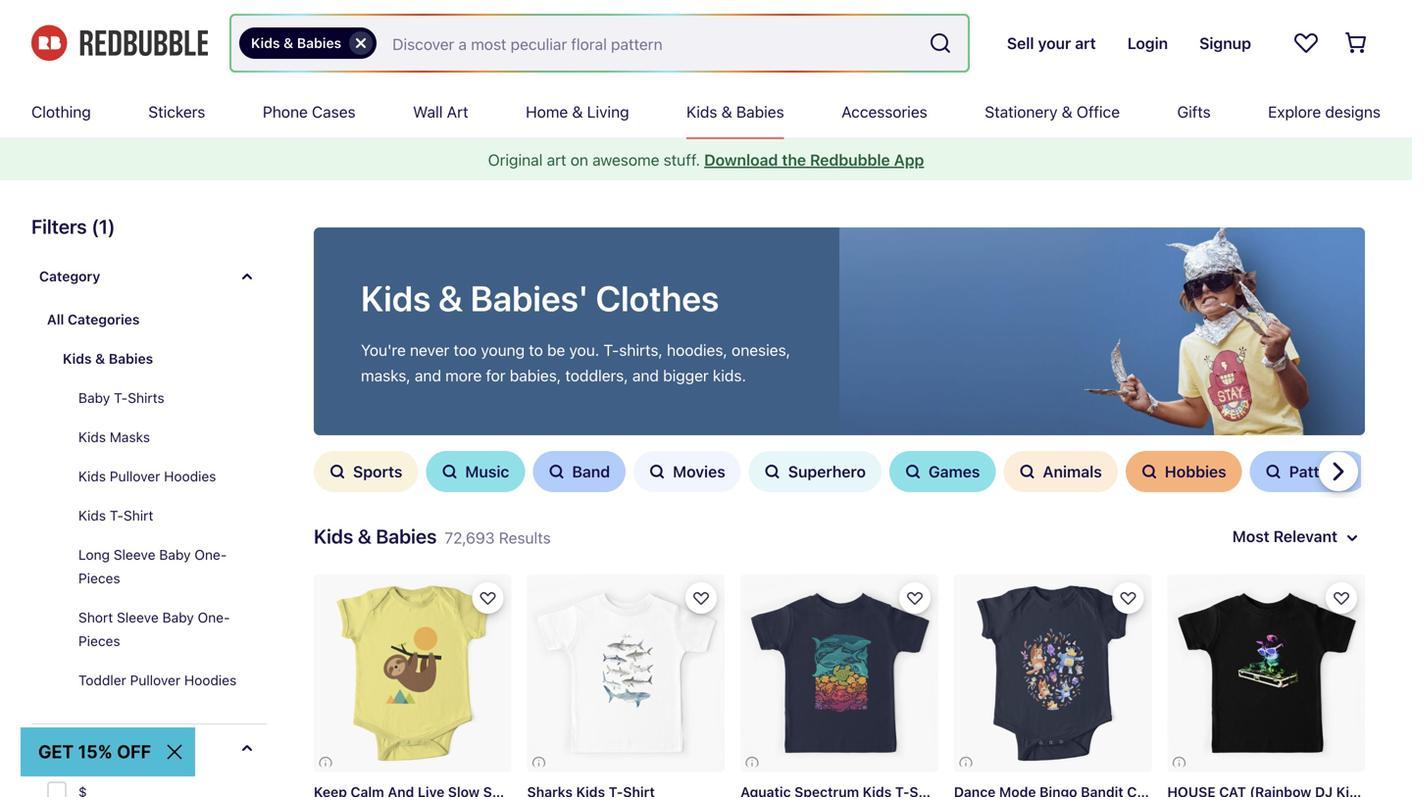 Task type: describe. For each thing, give the bounding box(es) containing it.
72,693 results element
[[0, 212, 1413, 798]]

babies up 'download' on the top
[[737, 103, 785, 121]]

superhero
[[788, 463, 866, 481]]

hobbies
[[1165, 463, 1227, 481]]

kids & babies button inside 'field'
[[239, 27, 377, 59]]

redbubble logo image
[[31, 25, 208, 61]]

pieces for short
[[78, 633, 120, 649]]

clothing
[[31, 103, 91, 121]]

animals
[[1043, 463, 1102, 481]]

baby t-shirts
[[78, 390, 164, 406]]

kids & babies for kids & babies button within the 'field'
[[251, 35, 342, 51]]

sleeve for long
[[114, 547, 155, 563]]

living
[[587, 103, 629, 121]]

sports
[[353, 463, 403, 481]]

more
[[446, 366, 482, 385]]

hoodies for toddler pullover hoodies
[[184, 672, 237, 689]]

1 vertical spatial kids & babies button
[[47, 339, 267, 379]]

kids down all categories
[[63, 351, 92, 367]]

stickers
[[148, 103, 205, 121]]

kids & babies for bottommost kids & babies button
[[63, 351, 153, 367]]

on
[[571, 151, 589, 169]]

to
[[529, 341, 543, 360]]

you're never too young to be you. t-shirts, hoodies, onesies, masks, and more for babies, toddlers, and bigger kids.
[[361, 341, 791, 385]]

gifts link
[[1178, 86, 1211, 137]]

stationery & office
[[985, 103, 1120, 121]]

baby for short sleeve baby one- pieces
[[162, 610, 194, 626]]

sleeve for short
[[117, 610, 159, 626]]

kids up long
[[78, 508, 106, 524]]

band link
[[533, 451, 626, 492]]

patterns
[[1290, 463, 1353, 481]]

t- for shirt
[[110, 508, 124, 524]]

price
[[39, 740, 73, 756]]

one- for long sleeve baby one- pieces
[[195, 547, 227, 563]]

category button
[[31, 253, 267, 300]]

1
[[99, 215, 108, 238]]

accessories
[[842, 103, 928, 121]]

band
[[572, 463, 610, 481]]

onesies,
[[732, 341, 791, 360]]

app
[[894, 151, 924, 169]]

& down sports link on the bottom of the page
[[358, 525, 372, 548]]

& inside 'field'
[[284, 35, 294, 51]]

bigger
[[663, 366, 709, 385]]

gifts
[[1178, 103, 1211, 121]]

masks,
[[361, 366, 411, 385]]

too
[[454, 341, 477, 360]]

wall art link
[[413, 86, 469, 137]]

kids masks
[[78, 429, 150, 445]]

download
[[704, 151, 778, 169]]

toddler
[[78, 672, 126, 689]]

toddler pullover hoodies
[[78, 672, 237, 689]]

games
[[929, 463, 980, 481]]

results
[[499, 529, 551, 547]]

accessories link
[[842, 86, 928, 137]]

superhero link
[[749, 451, 882, 492]]

movies link
[[634, 451, 741, 492]]

redbubble
[[810, 151, 890, 169]]

office
[[1077, 103, 1120, 121]]

art
[[547, 151, 567, 169]]

babies inside 'field'
[[297, 35, 342, 51]]

long
[[78, 547, 110, 563]]

kids & babies 72,693 results
[[314, 525, 551, 548]]

long sleeve baby one- pieces button
[[63, 536, 267, 598]]

kids pullover hoodies
[[78, 468, 216, 485]]

for
[[486, 366, 506, 385]]

games link
[[890, 451, 996, 492]]

kids inside 'field'
[[251, 35, 280, 51]]

art
[[447, 103, 469, 121]]

animals link
[[1004, 451, 1118, 492]]

patterns link
[[1250, 451, 1368, 492]]

wall
[[413, 103, 443, 121]]

clothes
[[596, 277, 719, 319]]

never
[[410, 341, 450, 360]]

kids inside 'button'
[[78, 429, 106, 445]]

t- for shirts
[[114, 390, 128, 406]]

short
[[78, 610, 113, 626]]

explore designs
[[1269, 103, 1381, 121]]

t- inside you're never too young to be you. t-shirts, hoodies, onesies, masks, and more for babies, toddlers, and bigger kids.
[[604, 341, 619, 360]]

menu bar containing clothing
[[31, 86, 1381, 137]]

one- for short sleeve baby one- pieces
[[198, 610, 230, 626]]

baby inside 'button'
[[78, 390, 110, 406]]

(
[[91, 215, 99, 238]]

short sleeve baby one- pieces button
[[63, 598, 267, 661]]

pieces for long
[[78, 570, 120, 587]]

kids down sports link on the bottom of the page
[[314, 525, 353, 548]]

toddlers,
[[565, 366, 628, 385]]

hoodies,
[[667, 341, 728, 360]]

& left living on the top left of page
[[572, 103, 583, 121]]

masks
[[110, 429, 150, 445]]

you.
[[569, 341, 600, 360]]

cases
[[312, 103, 356, 121]]

toddler pullover hoodies button
[[63, 661, 267, 700]]

house cat (rainbow dj kitty) kids t-shirt image
[[1168, 575, 1366, 773]]



Task type: locate. For each thing, give the bounding box(es) containing it.
all
[[47, 311, 64, 328]]

kids t-shirt
[[78, 508, 153, 524]]

1 vertical spatial pullover
[[130, 672, 181, 689]]

filters ( 1 )
[[31, 215, 115, 238]]

1 vertical spatial baby
[[159, 547, 191, 563]]

clothing link
[[31, 86, 91, 137]]

pieces inside short sleeve baby one- pieces
[[78, 633, 120, 649]]

Kids & Babies field
[[232, 16, 968, 71]]

pieces down 'short'
[[78, 633, 120, 649]]

0 horizontal spatial and
[[415, 366, 441, 385]]

babies left 72,693
[[376, 525, 437, 548]]

menu bar
[[31, 86, 1381, 137]]

phone
[[263, 103, 308, 121]]

0 vertical spatial hoodies
[[164, 468, 216, 485]]

kids pullover hoodies button
[[63, 457, 267, 496]]

0 vertical spatial t-
[[604, 341, 619, 360]]

0 vertical spatial pullover
[[110, 468, 160, 485]]

hoodies
[[164, 468, 216, 485], [184, 672, 237, 689]]

1 and from the left
[[415, 366, 441, 385]]

& down 'categories'
[[95, 351, 105, 367]]

stuff.
[[664, 151, 700, 169]]

sleeve down "shirt"
[[114, 547, 155, 563]]

kids & babies button
[[239, 27, 377, 59], [47, 339, 267, 379]]

0 vertical spatial pieces
[[78, 570, 120, 587]]

pullover
[[110, 468, 160, 485], [130, 672, 181, 689]]

0 vertical spatial one-
[[195, 547, 227, 563]]

the
[[782, 151, 806, 169]]

kids & babies up 'download' on the top
[[687, 103, 785, 121]]

you're
[[361, 341, 406, 360]]

baby t-shirts button
[[63, 379, 267, 418]]

pullover for kids
[[110, 468, 160, 485]]

1 vertical spatial pieces
[[78, 633, 120, 649]]

kids up the original art on awesome stuff. download the redbubble app
[[687, 103, 718, 121]]

category
[[39, 268, 100, 284]]

1 horizontal spatial and
[[633, 366, 659, 385]]

baby down kids t-shirt button
[[159, 547, 191, 563]]

original art on awesome stuff. download the redbubble app
[[488, 151, 924, 169]]

2 vertical spatial baby
[[162, 610, 194, 626]]

sleeve right 'short'
[[117, 610, 159, 626]]

hoodies for kids pullover hoodies
[[164, 468, 216, 485]]

0 horizontal spatial kids & babies
[[63, 351, 153, 367]]

all categories button
[[31, 300, 267, 339]]

hoodies down short sleeve baby one- pieces button
[[184, 672, 237, 689]]

categories
[[68, 311, 140, 328]]

shirts
[[128, 390, 164, 406]]

one- down kids t-shirt button
[[195, 547, 227, 563]]

1 vertical spatial t-
[[114, 390, 128, 406]]

2 vertical spatial t-
[[110, 508, 124, 524]]

kids left masks
[[78, 429, 106, 445]]

movies
[[673, 463, 726, 481]]

music link
[[426, 451, 525, 492]]

download the redbubble app link
[[704, 151, 924, 169]]

explore designs link
[[1269, 86, 1381, 137]]

one- inside long sleeve baby one- pieces
[[195, 547, 227, 563]]

kids & babies up phone
[[251, 35, 342, 51]]

home & living link
[[526, 86, 629, 137]]

explore
[[1269, 103, 1322, 121]]

pullover for toddler
[[130, 672, 181, 689]]

baby down long sleeve baby one- pieces button at the left bottom
[[162, 610, 194, 626]]

t- up long
[[110, 508, 124, 524]]

kids up phone
[[251, 35, 280, 51]]

awesome
[[593, 151, 660, 169]]

keep calm and live slow short sleeve baby one-piece image
[[314, 575, 512, 773]]

short sleeve baby one- pieces
[[78, 610, 230, 649]]

pieces down long
[[78, 570, 120, 587]]

aquatic spectrum kids t-shirt image
[[741, 575, 939, 773]]

baby inside short sleeve baby one- pieces
[[162, 610, 194, 626]]

None checkbox
[[47, 782, 71, 798]]

babies up baby t-shirts
[[109, 351, 153, 367]]

none checkbox inside 72,693 results element
[[47, 782, 71, 798]]

1 vertical spatial hoodies
[[184, 672, 237, 689]]

price button
[[31, 725, 267, 772]]

kids & babies' clothes
[[361, 277, 719, 319]]

and
[[415, 366, 441, 385], [633, 366, 659, 385]]

kids & babies inside 'field'
[[251, 35, 342, 51]]

wall art
[[413, 103, 469, 121]]

t- right you.
[[604, 341, 619, 360]]

& up 'download' on the top
[[722, 103, 733, 121]]

baby for long sleeve baby one- pieces
[[159, 547, 191, 563]]

babies'
[[471, 277, 588, 319]]

original
[[488, 151, 543, 169]]

long sleeve baby one- pieces
[[78, 547, 227, 587]]

1 horizontal spatial kids & babies
[[251, 35, 342, 51]]

babies up the phone cases link
[[297, 35, 342, 51]]

& left office
[[1062, 103, 1073, 121]]

kids
[[251, 35, 280, 51], [687, 103, 718, 121], [361, 277, 431, 319], [63, 351, 92, 367], [78, 429, 106, 445], [78, 468, 106, 485], [78, 508, 106, 524], [314, 525, 353, 548]]

2 vertical spatial kids & babies
[[63, 351, 153, 367]]

baby inside long sleeve baby one- pieces
[[159, 547, 191, 563]]

1 vertical spatial sleeve
[[117, 610, 159, 626]]

hoodies down kids masks 'button'
[[164, 468, 216, 485]]

t- inside baby t-shirts 'button'
[[114, 390, 128, 406]]

young
[[481, 341, 525, 360]]

sleeve inside long sleeve baby one- pieces
[[114, 547, 155, 563]]

one- inside short sleeve baby one- pieces
[[198, 610, 230, 626]]

stationery
[[985, 103, 1058, 121]]

home
[[526, 103, 568, 121]]

shirt
[[124, 508, 153, 524]]

1 vertical spatial kids & babies
[[687, 103, 785, 121]]

kids masks button
[[63, 418, 267, 457]]

kids & babies
[[251, 35, 342, 51], [687, 103, 785, 121], [63, 351, 153, 367]]

0 vertical spatial kids & babies
[[251, 35, 342, 51]]

be
[[547, 341, 565, 360]]

sleeve
[[114, 547, 155, 563], [117, 610, 159, 626]]

t- inside kids t-shirt button
[[110, 508, 124, 524]]

phone cases
[[263, 103, 356, 121]]

& up phone
[[284, 35, 294, 51]]

sharks kids t-shirt image
[[527, 575, 725, 773]]

2 pieces from the top
[[78, 633, 120, 649]]

kids & babies down 'categories'
[[63, 351, 153, 367]]

pullover up "shirt"
[[110, 468, 160, 485]]

home & living
[[526, 103, 629, 121]]

sports link
[[314, 451, 418, 492]]

baby up kids masks
[[78, 390, 110, 406]]

72,693
[[445, 529, 495, 547]]

&
[[284, 35, 294, 51], [572, 103, 583, 121], [722, 103, 733, 121], [1062, 103, 1073, 121], [438, 277, 463, 319], [95, 351, 105, 367], [358, 525, 372, 548]]

dance mode bingo bandit chilli heeler short sleeve baby one-piece image
[[954, 575, 1152, 773]]

hobbies link
[[1126, 451, 1243, 492]]

kids.
[[713, 366, 746, 385]]

)
[[108, 215, 115, 238]]

and down never
[[415, 366, 441, 385]]

babies,
[[510, 366, 561, 385]]

shirts,
[[619, 341, 663, 360]]

1 vertical spatial one-
[[198, 610, 230, 626]]

0 vertical spatial sleeve
[[114, 547, 155, 563]]

t- up kids masks
[[114, 390, 128, 406]]

and down shirts,
[[633, 366, 659, 385]]

Search term search field
[[377, 16, 921, 71]]

kids down kids masks
[[78, 468, 106, 485]]

music
[[465, 463, 509, 481]]

babies
[[297, 35, 342, 51], [737, 103, 785, 121], [109, 351, 153, 367], [376, 525, 437, 548]]

all categories
[[47, 311, 140, 328]]

1 pieces from the top
[[78, 570, 120, 587]]

0 vertical spatial kids & babies button
[[239, 27, 377, 59]]

kids & babies button up the phone cases link
[[239, 27, 377, 59]]

phone cases link
[[263, 86, 356, 137]]

& up the too
[[438, 277, 463, 319]]

stationery & office link
[[985, 86, 1120, 137]]

kids up you're
[[361, 277, 431, 319]]

one- down long sleeve baby one- pieces button at the left bottom
[[198, 610, 230, 626]]

stickers link
[[148, 86, 205, 137]]

kids & babies inside 72,693 results element
[[63, 351, 153, 367]]

kids t-shirt button
[[63, 496, 267, 536]]

0 vertical spatial baby
[[78, 390, 110, 406]]

filters
[[31, 215, 87, 238]]

sleeve inside short sleeve baby one- pieces
[[117, 610, 159, 626]]

kids & babies button up shirts
[[47, 339, 267, 379]]

pieces inside long sleeve baby one- pieces
[[78, 570, 120, 587]]

kids & babies link
[[687, 86, 785, 137]]

designs
[[1326, 103, 1381, 121]]

2 and from the left
[[633, 366, 659, 385]]

2 horizontal spatial kids & babies
[[687, 103, 785, 121]]

pullover down short sleeve baby one- pieces
[[130, 672, 181, 689]]

baby
[[78, 390, 110, 406], [159, 547, 191, 563], [162, 610, 194, 626]]



Task type: vqa. For each thing, say whether or not it's contained in the screenshot.
the Baby related to Short Sleeve Baby One- Pieces
yes



